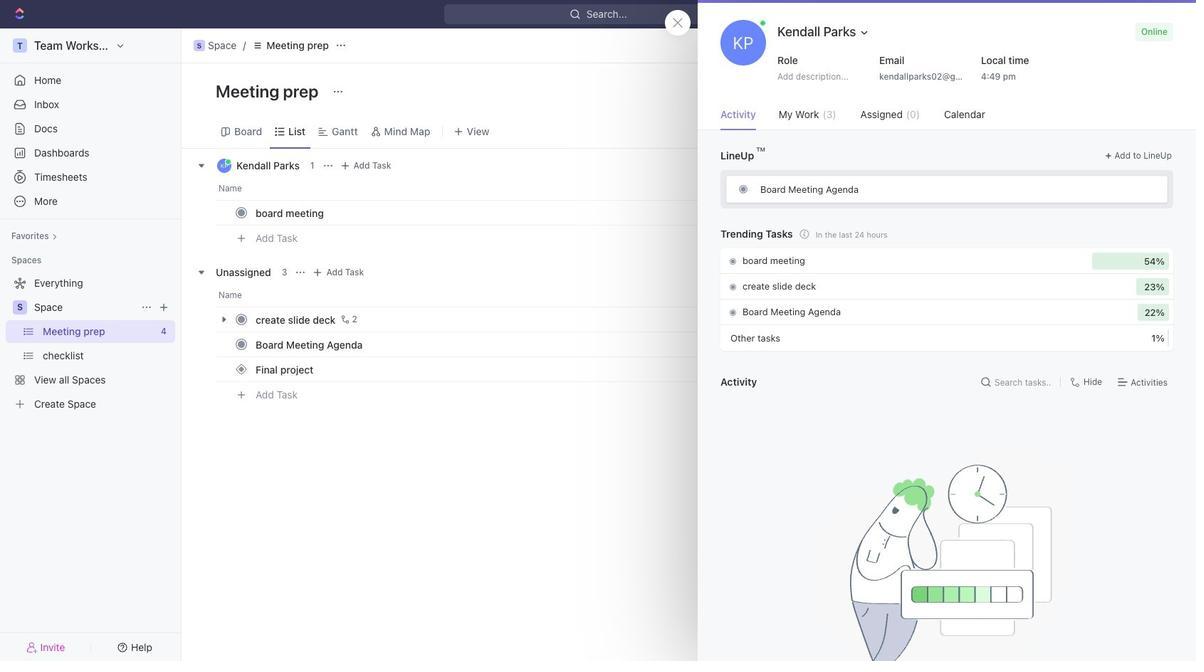 Task type: vqa. For each thing, say whether or not it's contained in the screenshot.
Space, , ELEMENT within tree
yes



Task type: describe. For each thing, give the bounding box(es) containing it.
invite user image
[[26, 641, 37, 654]]

1 horizontal spatial space, , element
[[194, 40, 205, 51]]

0 horizontal spatial space, , element
[[13, 301, 27, 315]]

tree inside sidebar navigation
[[6, 272, 175, 416]]

Search tasks.. text field
[[995, 372, 1055, 393]]



Task type: locate. For each thing, give the bounding box(es) containing it.
1 vertical spatial space, , element
[[13, 301, 27, 315]]

team workspace, , element
[[13, 38, 27, 53]]

tree
[[6, 272, 175, 416]]

0 vertical spatial space, , element
[[194, 40, 205, 51]]

sidebar navigation
[[0, 28, 184, 662]]

space, , element
[[194, 40, 205, 51], [13, 301, 27, 315]]



